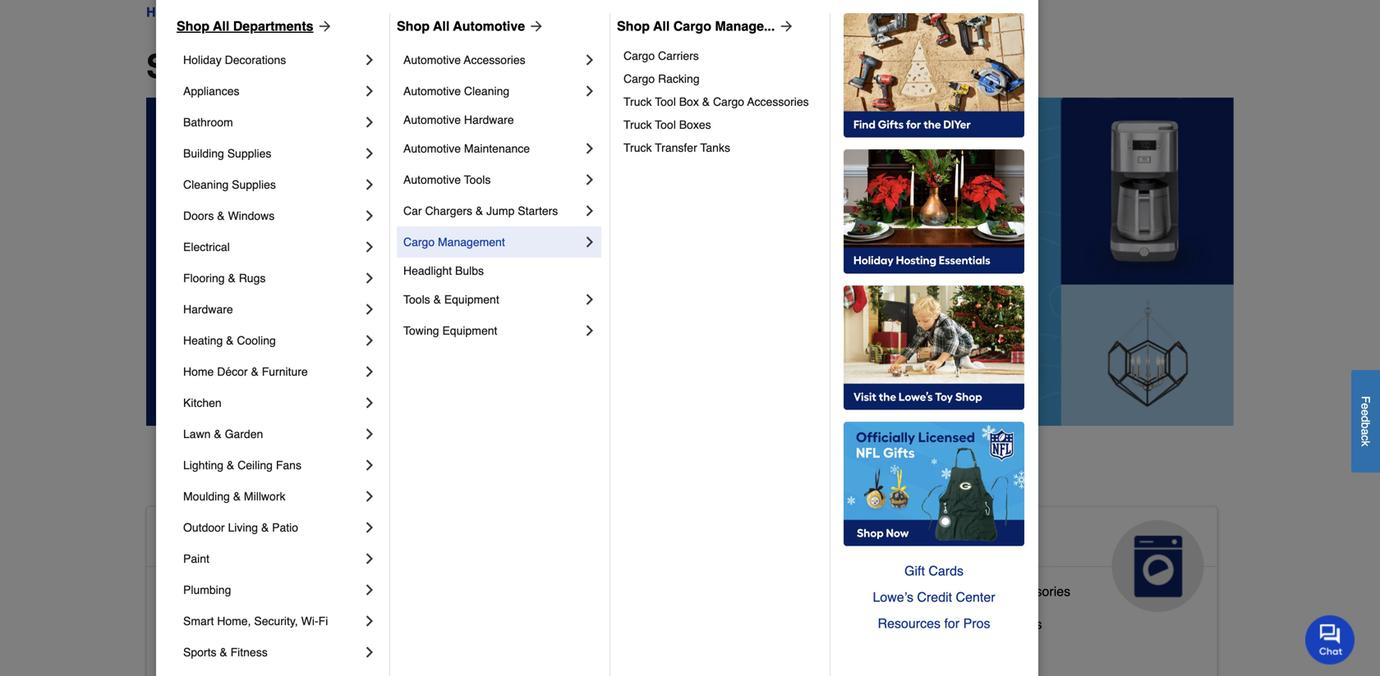 Task type: locate. For each thing, give the bounding box(es) containing it.
plumbing link
[[183, 575, 361, 606]]

accessories up chillers
[[1000, 584, 1071, 600]]

shop up cargo carriers
[[617, 18, 650, 34]]

find gifts for the diyer. image
[[844, 13, 1024, 138]]

0 vertical spatial furniture
[[262, 366, 308, 379]]

arrow right image inside shop all cargo manage... link
[[775, 18, 795, 35]]

accessible for accessible home
[[160, 527, 280, 554]]

headlight bulbs
[[403, 265, 484, 278]]

hardware down flooring in the left top of the page
[[183, 303, 233, 316]]

2 accessible from the top
[[160, 584, 223, 600]]

& right houses,
[[639, 644, 648, 659]]

1 vertical spatial furniture
[[651, 644, 704, 659]]

0 horizontal spatial appliances link
[[183, 76, 361, 107]]

cleaning down building on the top left
[[183, 178, 229, 191]]

1 horizontal spatial pet
[[632, 527, 668, 554]]

0 vertical spatial tool
[[655, 95, 676, 108]]

all for automotive
[[433, 18, 450, 34]]

supplies up cleaning supplies
[[227, 147, 271, 160]]

chevron right image for automotive cleaning
[[582, 83, 598, 99]]

hardware up automotive maintenance link
[[464, 113, 514, 127]]

0 horizontal spatial accessories
[[464, 53, 525, 67]]

3 accessible from the top
[[160, 617, 223, 632]]

0 vertical spatial bathroom
[[183, 116, 233, 129]]

chevron right image for cargo management
[[582, 234, 598, 251]]

0 vertical spatial appliances
[[183, 85, 239, 98]]

moulding & millwork
[[183, 490, 285, 504]]

truck up 'truck transfer tanks'
[[624, 118, 652, 131]]

visit the lowe's toy shop. image
[[844, 286, 1024, 411]]

chevron right image for appliances
[[361, 83, 378, 99]]

outdoor living & patio
[[183, 522, 298, 535]]

equipment inside towing equipment link
[[442, 324, 497, 338]]

1 horizontal spatial accessories
[[747, 95, 809, 108]]

shop all cargo manage... link
[[617, 16, 795, 36]]

1 horizontal spatial tools
[[464, 173, 491, 186]]

chevron right image for tools & equipment
[[582, 292, 598, 308]]

1 horizontal spatial furniture
[[651, 644, 704, 659]]

accessible for accessible bedroom
[[160, 617, 223, 632]]

cargo racking
[[624, 72, 700, 85]]

0 horizontal spatial hardware
[[183, 303, 233, 316]]

1 vertical spatial hardware
[[183, 303, 233, 316]]

bathroom up the smart home, security, wi-fi
[[227, 584, 284, 600]]

patio
[[272, 522, 298, 535]]

chevron right image for building supplies
[[361, 145, 378, 162]]

cargo inside shop all cargo manage... link
[[673, 18, 711, 34]]

hardware
[[464, 113, 514, 127], [183, 303, 233, 316]]

tool up transfer
[[655, 118, 676, 131]]

cargo down cargo carriers
[[624, 72, 655, 85]]

fitness
[[230, 647, 268, 660]]

chevron right image for smart home, security, wi-fi
[[361, 614, 378, 630]]

accessible home image
[[380, 521, 472, 613]]

cargo carriers
[[624, 49, 699, 62]]

hardware link
[[183, 294, 361, 325]]

2 truck from the top
[[624, 118, 652, 131]]

center
[[956, 590, 995, 605]]

1 horizontal spatial arrow right image
[[525, 18, 545, 35]]

shop up automotive accessories
[[397, 18, 430, 34]]

departments inside "link"
[[233, 18, 313, 34]]

all up cargo carriers
[[653, 18, 670, 34]]

supplies
[[227, 147, 271, 160], [232, 178, 276, 191], [585, 611, 635, 626]]

1 vertical spatial tool
[[655, 118, 676, 131]]

shop for shop all automotive
[[397, 18, 430, 34]]

appliances down holiday on the left top of the page
[[183, 85, 239, 98]]

departments for shop
[[287, 48, 488, 85]]

chevron right image for car chargers & jump starters
[[582, 203, 598, 219]]

tool for boxes
[[655, 118, 676, 131]]

0 vertical spatial supplies
[[227, 147, 271, 160]]

chargers
[[425, 205, 472, 218]]

resources
[[878, 617, 941, 632]]

automotive up automotive tools
[[403, 142, 461, 155]]

appliance parts & accessories link
[[892, 581, 1071, 614]]

accessible bathroom link
[[160, 581, 284, 614]]

2 vertical spatial truck
[[624, 141, 652, 154]]

truck tool boxes link
[[624, 113, 818, 136]]

car chargers & jump starters
[[403, 205, 558, 218]]

1 vertical spatial appliances
[[892, 527, 1015, 554]]

2 vertical spatial supplies
[[585, 611, 635, 626]]

& right box
[[702, 95, 710, 108]]

e
[[1359, 403, 1372, 410], [1359, 410, 1372, 416]]

outdoor living & patio link
[[183, 513, 361, 544]]

animal
[[526, 527, 603, 554]]

furniture right houses,
[[651, 644, 704, 659]]

0 horizontal spatial shop
[[177, 18, 209, 34]]

bedroom
[[227, 617, 280, 632]]

appliances link down decorations
[[183, 76, 361, 107]]

chevron right image for electrical
[[361, 239, 378, 255]]

enjoy savings year-round. no matter what you're shopping for, find what you need at a great price. image
[[146, 98, 1234, 426]]

automotive for automotive tools
[[403, 173, 461, 186]]

departments
[[197, 5, 272, 20], [233, 18, 313, 34], [287, 48, 488, 85]]

0 vertical spatial equipment
[[444, 293, 499, 306]]

cargo up cargo racking
[[624, 49, 655, 62]]

automotive down automotive cleaning
[[403, 113, 461, 127]]

& inside animal & pet care
[[609, 527, 626, 554]]

1 horizontal spatial appliances
[[892, 527, 1015, 554]]

all down shop all departments "link"
[[237, 48, 278, 85]]

1 horizontal spatial cleaning
[[464, 85, 509, 98]]

garden
[[225, 428, 263, 441]]

truck down cargo racking
[[624, 95, 652, 108]]

jump
[[486, 205, 515, 218]]

departments link
[[197, 2, 272, 22]]

1 horizontal spatial shop
[[397, 18, 430, 34]]

animal & pet care image
[[746, 521, 838, 613]]

1 e from the top
[[1359, 403, 1372, 410]]

accessories up automotive cleaning "link"
[[464, 53, 525, 67]]

& right animal
[[609, 527, 626, 554]]

equipment down "bulbs"
[[444, 293, 499, 306]]

all for departments
[[213, 18, 229, 34]]

1 vertical spatial truck
[[624, 118, 652, 131]]

all up automotive accessories
[[433, 18, 450, 34]]

furniture up kitchen link
[[262, 366, 308, 379]]

appliances up cards
[[892, 527, 1015, 554]]

automotive for automotive cleaning
[[403, 85, 461, 98]]

cargo up the headlight
[[403, 236, 435, 249]]

bathroom inside 'link'
[[183, 116, 233, 129]]

arrow right image up automotive accessories link
[[525, 18, 545, 35]]

all inside "link"
[[213, 18, 229, 34]]

3 shop from the left
[[617, 18, 650, 34]]

0 vertical spatial accessories
[[464, 53, 525, 67]]

truck for truck tool box & cargo accessories
[[624, 95, 652, 108]]

4 accessible from the top
[[160, 650, 223, 665]]

gift cards link
[[844, 559, 1024, 585]]

tools down the headlight
[[403, 293, 430, 306]]

& left cooling
[[226, 334, 234, 347]]

1 vertical spatial accessories
[[747, 95, 809, 108]]

truck tool boxes
[[624, 118, 711, 131]]

2 horizontal spatial shop
[[617, 18, 650, 34]]

e up "b"
[[1359, 410, 1372, 416]]

chevron right image for cleaning supplies
[[361, 177, 378, 193]]

supplies up houses,
[[585, 611, 635, 626]]

2 horizontal spatial arrow right image
[[775, 18, 795, 35]]

building
[[183, 147, 224, 160]]

2 e from the top
[[1359, 410, 1372, 416]]

paint
[[183, 553, 209, 566]]

lawn & garden
[[183, 428, 263, 441]]

entry
[[227, 650, 257, 665]]

arrow right image up cargo carriers link
[[775, 18, 795, 35]]

arrow right image for shop all cargo manage...
[[775, 18, 795, 35]]

automotive inside "link"
[[403, 85, 461, 98]]

cards
[[929, 564, 964, 579]]

lighting & ceiling fans link
[[183, 450, 361, 481]]

electrical
[[183, 241, 230, 254]]

chevron right image
[[582, 52, 598, 68], [361, 83, 378, 99], [582, 83, 598, 99], [582, 172, 598, 188], [361, 177, 378, 193], [361, 208, 378, 224], [582, 234, 598, 251], [582, 292, 598, 308], [582, 323, 598, 339], [361, 333, 378, 349], [361, 426, 378, 443], [361, 489, 378, 505], [361, 551, 378, 568]]

3 arrow right image from the left
[[775, 18, 795, 35]]

& left ceiling
[[227, 459, 234, 472]]

tool up truck tool boxes
[[655, 95, 676, 108]]

chevron right image for home décor & furniture
[[361, 364, 378, 380]]

cleaning down automotive accessories link
[[464, 85, 509, 98]]

0 vertical spatial pet
[[632, 527, 668, 554]]

automotive cleaning link
[[403, 76, 582, 107]]

arrow right image inside shop all automotive link
[[525, 18, 545, 35]]

shop
[[177, 18, 209, 34], [397, 18, 430, 34], [617, 18, 650, 34]]

towing equipment link
[[403, 315, 582, 347]]

maintenance
[[464, 142, 530, 155]]

box
[[679, 95, 699, 108]]

accessible for accessible bathroom
[[160, 584, 223, 600]]

cargo inside cargo carriers link
[[624, 49, 655, 62]]

1 horizontal spatial appliances link
[[879, 508, 1217, 613]]

towing equipment
[[403, 324, 497, 338]]

0 vertical spatial truck
[[624, 95, 652, 108]]

shop all departments
[[177, 18, 313, 34]]

supplies inside 'link'
[[232, 178, 276, 191]]

0 horizontal spatial furniture
[[262, 366, 308, 379]]

truck tool box & cargo accessories link
[[624, 90, 818, 113]]

cargo
[[673, 18, 711, 34], [624, 49, 655, 62], [624, 72, 655, 85], [713, 95, 744, 108], [403, 236, 435, 249]]

truck tool box & cargo accessories
[[624, 95, 809, 108]]

accessible entry & home
[[160, 650, 308, 665]]

1 vertical spatial pet
[[526, 644, 546, 659]]

cargo inside cargo racking link
[[624, 72, 655, 85]]

1 horizontal spatial hardware
[[464, 113, 514, 127]]

automotive up the automotive hardware
[[403, 85, 461, 98]]

cargo up truck tool boxes link
[[713, 95, 744, 108]]

automotive up automotive cleaning
[[403, 53, 461, 67]]

truck down truck tool boxes
[[624, 141, 652, 154]]

tools & equipment link
[[403, 284, 582, 315]]

shop up holiday on the left top of the page
[[177, 18, 209, 34]]

& down headlight bulbs
[[433, 293, 441, 306]]

gift cards
[[904, 564, 964, 579]]

kitchen link
[[183, 388, 361, 419]]

automotive maintenance
[[403, 142, 530, 155]]

chevron right image for sports & fitness
[[361, 645, 378, 661]]

automotive for automotive maintenance
[[403, 142, 461, 155]]

0 horizontal spatial tools
[[403, 293, 430, 306]]

2 horizontal spatial accessories
[[1000, 584, 1071, 600]]

1 tool from the top
[[655, 95, 676, 108]]

cargo for cargo carriers
[[624, 49, 655, 62]]

& right parts
[[988, 584, 997, 600]]

accessible
[[160, 527, 280, 554], [160, 584, 223, 600], [160, 617, 223, 632], [160, 650, 223, 665]]

shop for shop all departments
[[177, 18, 209, 34]]

tool for box
[[655, 95, 676, 108]]

0 horizontal spatial pet
[[526, 644, 546, 659]]

all up holiday decorations
[[213, 18, 229, 34]]

cleaning inside 'link'
[[183, 178, 229, 191]]

shop all automotive
[[397, 18, 525, 34]]

1 shop from the left
[[177, 18, 209, 34]]

0 vertical spatial cleaning
[[464, 85, 509, 98]]

holiday decorations link
[[183, 44, 361, 76]]

0 horizontal spatial cleaning
[[183, 178, 229, 191]]

chevron right image
[[361, 52, 378, 68], [361, 114, 378, 131], [582, 140, 598, 157], [361, 145, 378, 162], [582, 203, 598, 219], [361, 239, 378, 255], [361, 270, 378, 287], [361, 301, 378, 318], [361, 364, 378, 380], [361, 395, 378, 412], [361, 458, 378, 474], [361, 520, 378, 536], [361, 582, 378, 599], [361, 614, 378, 630], [361, 645, 378, 661]]

supplies for livestock supplies
[[585, 611, 635, 626]]

equipment down tools & equipment
[[442, 324, 497, 338]]

shop inside "link"
[[177, 18, 209, 34]]

arrow right image
[[313, 18, 333, 35], [525, 18, 545, 35], [775, 18, 795, 35]]

chevron right image for holiday decorations
[[361, 52, 378, 68]]

bathroom up building on the top left
[[183, 116, 233, 129]]

tools
[[464, 173, 491, 186], [403, 293, 430, 306]]

0 vertical spatial tools
[[464, 173, 491, 186]]

1 arrow right image from the left
[[313, 18, 333, 35]]

2 vertical spatial accessories
[[1000, 584, 1071, 600]]

accessible bedroom link
[[160, 614, 280, 646]]

cleaning
[[464, 85, 509, 98], [183, 178, 229, 191]]

sports & fitness
[[183, 647, 268, 660]]

supplies up the windows on the left of page
[[232, 178, 276, 191]]

livestock supplies
[[526, 611, 635, 626]]

equipment inside tools & equipment link
[[444, 293, 499, 306]]

0 vertical spatial hardware
[[464, 113, 514, 127]]

lighting
[[183, 459, 223, 472]]

home link
[[146, 2, 183, 22]]

appliances image
[[1112, 521, 1204, 613]]

a
[[1359, 429, 1372, 435]]

1 accessible from the top
[[160, 527, 280, 554]]

cleaning inside "link"
[[464, 85, 509, 98]]

pet
[[632, 527, 668, 554], [526, 644, 546, 659]]

1 vertical spatial bathroom
[[227, 584, 284, 600]]

doors & windows link
[[183, 200, 361, 232]]

chevron right image for automotive maintenance
[[582, 140, 598, 157]]

automotive up chargers
[[403, 173, 461, 186]]

accessories down cargo racking link
[[747, 95, 809, 108]]

arrow right image up shop all departments
[[313, 18, 333, 35]]

truck
[[624, 95, 652, 108], [624, 118, 652, 131], [624, 141, 652, 154]]

1 vertical spatial cleaning
[[183, 178, 229, 191]]

chevron right image for bathroom
[[361, 114, 378, 131]]

cargo up the carriers
[[673, 18, 711, 34]]

1 vertical spatial supplies
[[232, 178, 276, 191]]

1 truck from the top
[[624, 95, 652, 108]]

arrow right image inside shop all departments "link"
[[313, 18, 333, 35]]

chevron right image for doors & windows
[[361, 208, 378, 224]]

1 vertical spatial equipment
[[442, 324, 497, 338]]

moulding & millwork link
[[183, 481, 361, 513]]

chevron right image for moulding & millwork
[[361, 489, 378, 505]]

shop
[[146, 48, 228, 85]]

2 arrow right image from the left
[[525, 18, 545, 35]]

2 tool from the top
[[655, 118, 676, 131]]

2 shop from the left
[[397, 18, 430, 34]]

e up d
[[1359, 403, 1372, 410]]

appliances link
[[183, 76, 361, 107], [879, 508, 1217, 613]]

tools up car chargers & jump starters
[[464, 173, 491, 186]]

bathroom link
[[183, 107, 361, 138]]

sports
[[183, 647, 216, 660]]

& left pros
[[952, 617, 961, 632]]

paint link
[[183, 544, 361, 575]]

pet inside animal & pet care
[[632, 527, 668, 554]]

3 truck from the top
[[624, 141, 652, 154]]

pros
[[963, 617, 990, 632]]

appliances link up chillers
[[879, 508, 1217, 613]]

cargo racking link
[[624, 67, 818, 90]]

chevron right image for outdoor living & patio
[[361, 520, 378, 536]]

automotive maintenance link
[[403, 133, 582, 164]]

0 horizontal spatial arrow right image
[[313, 18, 333, 35]]

cargo inside "link"
[[403, 236, 435, 249]]

lowe's
[[873, 590, 913, 605]]



Task type: describe. For each thing, give the bounding box(es) containing it.
credit
[[917, 590, 952, 605]]

supplies for cleaning supplies
[[232, 178, 276, 191]]

pet beds, houses, & furniture link
[[526, 640, 704, 673]]

gift
[[904, 564, 925, 579]]

automotive hardware link
[[403, 107, 598, 133]]

beverage & wine chillers link
[[892, 614, 1042, 646]]

automotive for automotive accessories
[[403, 53, 461, 67]]

cleaning supplies
[[183, 178, 276, 191]]

chevron right image for automotive accessories
[[582, 52, 598, 68]]

fi
[[318, 615, 328, 628]]

automotive accessories
[[403, 53, 525, 67]]

headlight bulbs link
[[403, 258, 598, 284]]

resources for pros link
[[844, 611, 1024, 637]]

chillers
[[998, 617, 1042, 632]]

car
[[403, 205, 422, 218]]

1 vertical spatial appliances link
[[879, 508, 1217, 613]]

flooring & rugs link
[[183, 263, 361, 294]]

décor
[[217, 366, 248, 379]]

automotive hardware
[[403, 113, 514, 127]]

k
[[1359, 441, 1372, 447]]

& right décor
[[251, 366, 259, 379]]

cargo management link
[[403, 227, 582, 258]]

holiday
[[183, 53, 222, 67]]

& down accessible bedroom link
[[220, 647, 227, 660]]

truck for truck transfer tanks
[[624, 141, 652, 154]]

parts
[[954, 584, 984, 600]]

officially licensed n f l gifts. shop now. image
[[844, 422, 1024, 547]]

& left the patio
[[261, 522, 269, 535]]

animal & pet care
[[526, 527, 668, 580]]

all for cargo
[[653, 18, 670, 34]]

shop all departments
[[146, 48, 488, 85]]

cargo inside 'truck tool box & cargo accessories' link
[[713, 95, 744, 108]]

chevron right image for flooring & rugs
[[361, 270, 378, 287]]

wine
[[965, 617, 995, 632]]

cargo management
[[403, 236, 505, 249]]

accessible for accessible entry & home
[[160, 650, 223, 665]]

smart home, security, wi-fi
[[183, 615, 328, 628]]

outdoor
[[183, 522, 225, 535]]

0 horizontal spatial appliances
[[183, 85, 239, 98]]

building supplies
[[183, 147, 271, 160]]

accessible bedroom
[[160, 617, 280, 632]]

cargo for cargo management
[[403, 236, 435, 249]]

& right entry
[[261, 650, 270, 665]]

automotive accessories link
[[403, 44, 582, 76]]

automotive up automotive accessories link
[[453, 18, 525, 34]]

shop for shop all cargo manage...
[[617, 18, 650, 34]]

moulding
[[183, 490, 230, 504]]

wi-
[[301, 615, 318, 628]]

chat invite button image
[[1305, 615, 1355, 665]]

beverage & wine chillers
[[892, 617, 1042, 632]]

chevron right image for hardware
[[361, 301, 378, 318]]

chevron right image for automotive tools
[[582, 172, 598, 188]]

& left millwork
[[233, 490, 241, 504]]

cooling
[[237, 334, 276, 347]]

car chargers & jump starters link
[[403, 196, 582, 227]]

livestock supplies link
[[526, 607, 635, 640]]

f e e d b a c k
[[1359, 396, 1372, 447]]

resources for pros
[[878, 617, 990, 632]]

animal & pet care link
[[513, 508, 851, 613]]

& right doors
[[217, 209, 225, 223]]

livestock
[[526, 611, 581, 626]]

arrow right image for shop all departments
[[313, 18, 333, 35]]

arrow right image for shop all automotive
[[525, 18, 545, 35]]

b
[[1359, 423, 1372, 429]]

chevron right image for lighting & ceiling fans
[[361, 458, 378, 474]]

cargo carriers link
[[624, 44, 818, 67]]

holiday hosting essentials. image
[[844, 150, 1024, 274]]

home décor & furniture
[[183, 366, 308, 379]]

living
[[228, 522, 258, 535]]

windows
[[228, 209, 275, 223]]

1 vertical spatial tools
[[403, 293, 430, 306]]

appliance parts & accessories
[[892, 584, 1071, 600]]

lighting & ceiling fans
[[183, 459, 301, 472]]

fans
[[276, 459, 301, 472]]

& right the lawn
[[214, 428, 222, 441]]

holiday decorations
[[183, 53, 286, 67]]

truck transfer tanks
[[624, 141, 730, 154]]

f
[[1359, 396, 1372, 403]]

0 vertical spatial appliances link
[[183, 76, 361, 107]]

sports & fitness link
[[183, 637, 361, 669]]

tools & equipment
[[403, 293, 499, 306]]

beverage
[[892, 617, 949, 632]]

lowe's credit center link
[[844, 585, 1024, 611]]

supplies for building supplies
[[227, 147, 271, 160]]

chevron right image for kitchen
[[361, 395, 378, 412]]

d
[[1359, 416, 1372, 423]]

chevron right image for lawn & garden
[[361, 426, 378, 443]]

smart home, security, wi-fi link
[[183, 606, 361, 637]]

flooring & rugs
[[183, 272, 266, 285]]

& left jump
[[476, 205, 483, 218]]

plumbing
[[183, 584, 231, 597]]

doors & windows
[[183, 209, 275, 223]]

chevron right image for heating & cooling
[[361, 333, 378, 349]]

accessible bathroom
[[160, 584, 284, 600]]

truck for truck tool boxes
[[624, 118, 652, 131]]

starters
[[518, 205, 558, 218]]

beds,
[[550, 644, 583, 659]]

boxes
[[679, 118, 711, 131]]

heating
[[183, 334, 223, 347]]

lowe's credit center
[[873, 590, 995, 605]]

security,
[[254, 615, 298, 628]]

chevron right image for towing equipment
[[582, 323, 598, 339]]

automotive cleaning
[[403, 85, 509, 98]]

departments for shop
[[233, 18, 313, 34]]

tanks
[[700, 141, 730, 154]]

chevron right image for paint
[[361, 551, 378, 568]]

chevron right image for plumbing
[[361, 582, 378, 599]]

headlight
[[403, 265, 452, 278]]

cargo for cargo racking
[[624, 72, 655, 85]]

automotive for automotive hardware
[[403, 113, 461, 127]]

f e e d b a c k button
[[1351, 370, 1380, 473]]

hardware inside automotive hardware link
[[464, 113, 514, 127]]

houses,
[[587, 644, 635, 659]]

manage...
[[715, 18, 775, 34]]

building supplies link
[[183, 138, 361, 169]]

& left rugs
[[228, 272, 236, 285]]

hardware inside hardware link
[[183, 303, 233, 316]]



Task type: vqa. For each thing, say whether or not it's contained in the screenshot.
the middle Impact
no



